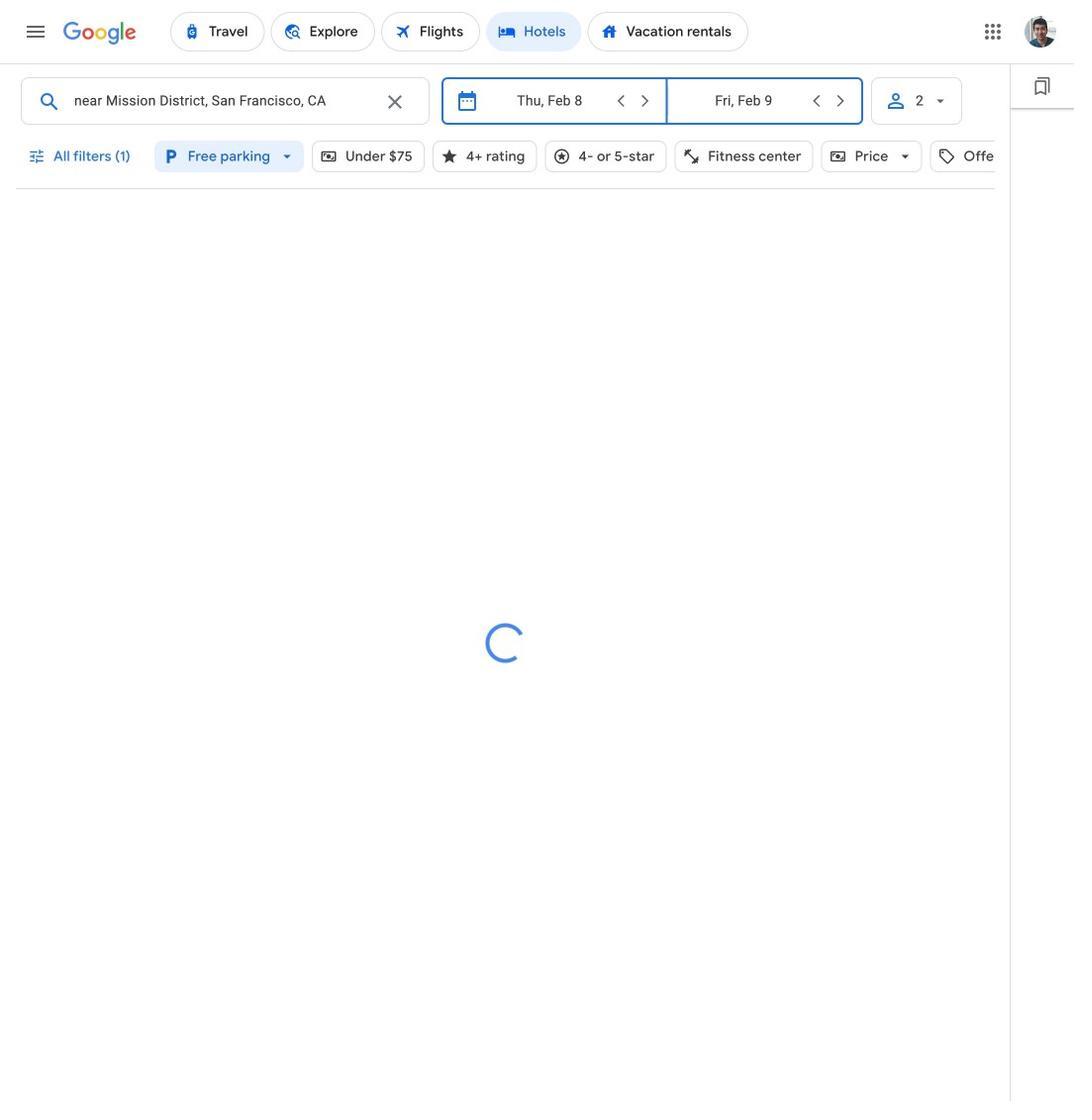 Task type: describe. For each thing, give the bounding box(es) containing it.
clear image
[[383, 90, 407, 114]]

loading results progress bar
[[473, 610, 538, 675]]

Check-in text field
[[491, 78, 609, 124]]

main menu image
[[24, 20, 48, 44]]

Search for places, hotels and more text field
[[73, 78, 371, 124]]



Task type: vqa. For each thing, say whether or not it's contained in the screenshot.
Filters form
yes



Task type: locate. For each thing, give the bounding box(es) containing it.
Check-out text field
[[684, 78, 804, 124]]

filters form
[[16, 63, 1041, 200]]



